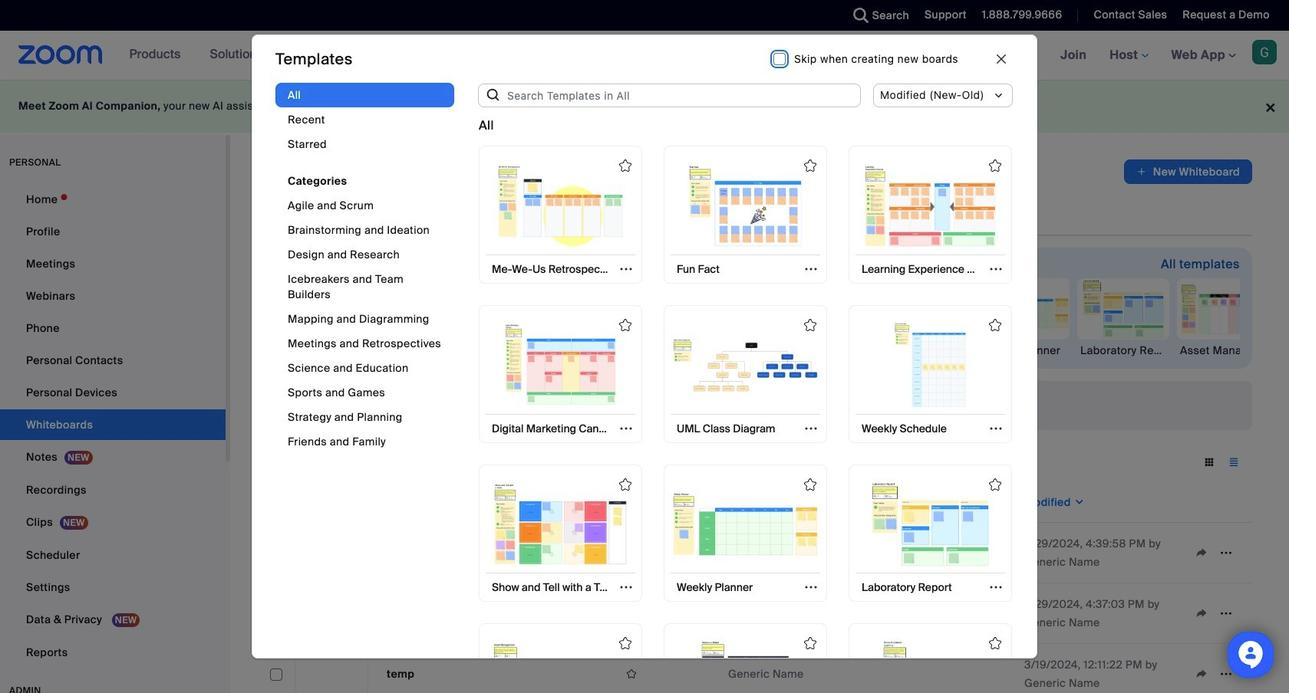 Task type: locate. For each thing, give the bounding box(es) containing it.
add to starred image inside card for template weekly schedule element
[[989, 319, 1001, 331]]

Search Templates in All text field
[[501, 83, 861, 108]]

add to starred image
[[989, 160, 1001, 172], [804, 319, 816, 331], [619, 479, 632, 491], [619, 638, 632, 650], [804, 638, 816, 650], [989, 638, 1001, 650]]

thumbnail for asset management image
[[488, 641, 633, 694]]

add to starred image inside card for template me-we-us retrospective element
[[619, 160, 632, 172]]

card for template show and tell with a twist element
[[479, 465, 642, 603]]

thumbnail for social emotional learning image
[[858, 641, 1003, 694]]

card for template asset management element
[[479, 624, 642, 694]]

add to starred image inside card for template fun fact 'element'
[[804, 160, 816, 172]]

learning experience canvas element
[[479, 343, 571, 358]]

add to starred image inside card for template weekly planner element
[[804, 479, 816, 491]]

thumbnail for show and tell with a twist image
[[488, 482, 633, 567]]

add to starred image inside card for template asset management element
[[619, 638, 632, 650]]

add to starred image inside card for template learning experience canvas 'element'
[[989, 160, 1001, 172]]

add to starred image inside card for template uml class diagram "element"
[[804, 319, 816, 331]]

banner
[[0, 31, 1289, 81]]

add to starred image for thumbnail for laboratory report on the bottom right of page
[[989, 479, 1001, 491]]

card for template weekly schedule element
[[849, 305, 1012, 443]]

laboratory report element
[[1077, 343, 1169, 358]]

add to starred image
[[619, 160, 632, 172], [804, 160, 816, 172], [619, 319, 632, 331], [989, 319, 1001, 331], [804, 479, 816, 491], [989, 479, 1001, 491]]

application
[[1124, 160, 1252, 184], [267, 483, 1252, 694], [619, 542, 716, 565], [619, 602, 716, 625], [619, 663, 716, 686]]

card for template social emotional learning element
[[849, 624, 1012, 694]]

list mode, selected image
[[1222, 456, 1246, 470]]

thumbnail for weekly schedule image
[[858, 322, 1003, 408]]

Search text field
[[273, 451, 404, 475]]

fun fact element
[[379, 343, 471, 358]]

cell
[[295, 533, 368, 574], [270, 548, 282, 560], [870, 550, 1018, 556], [870, 584, 1018, 645], [295, 593, 368, 635], [270, 609, 282, 621], [870, 645, 1018, 694]]

thumbnail for uml class diagram image
[[673, 322, 818, 408]]

card for template uml class diagram element
[[664, 305, 827, 443]]

add to starred image inside card for template laboratory report element
[[989, 479, 1001, 491]]

card for template digital marketing canvas element
[[479, 305, 642, 443]]

weekly planner element
[[978, 343, 1070, 358]]

weekly schedule element
[[778, 343, 870, 358]]

digital marketing canvas element
[[579, 343, 671, 358]]

footer
[[0, 80, 1289, 133]]

card for template learning experience canvas element
[[849, 146, 1012, 284]]

tabs of all whiteboard page tab list
[[267, 196, 938, 236]]

thumbnail for fun fact image
[[673, 163, 818, 249]]

asset management element
[[1177, 343, 1269, 358]]

add to starred image for thumbnail for weekly planner
[[804, 479, 816, 491]]

status
[[479, 117, 494, 135]]

personal menu menu
[[0, 184, 226, 670]]

card for template sentence maker element
[[664, 624, 827, 694]]

add to starred image inside the card for template digital marketing canvas element
[[619, 319, 632, 331]]

thumbnail for learning experience canvas image
[[858, 163, 1003, 249]]



Task type: describe. For each thing, give the bounding box(es) containing it.
me-we-us retrospective element
[[279, 343, 371, 358]]

add to starred image for thumbnail for digital marketing canvas
[[619, 319, 632, 331]]

categories element
[[275, 83, 454, 470]]

temp element
[[387, 668, 415, 681]]

card for template fun fact element
[[664, 146, 827, 284]]

grid mode, not selected image
[[1197, 456, 1222, 470]]

product information navigation
[[118, 31, 484, 80]]

show and tell with a twist element
[[878, 343, 970, 358]]

card for template laboratory report element
[[849, 465, 1012, 603]]

close image
[[997, 55, 1006, 64]]

card for template weekly planner element
[[664, 465, 827, 603]]

thumbnail of temp image
[[295, 655, 368, 694]]

thumbnail for sentence maker image
[[673, 641, 818, 694]]

uml class diagram element
[[678, 343, 770, 358]]

add to starred image inside card for template sentence maker element
[[804, 638, 816, 650]]

add to starred image for thumbnail for me-we-us retrospective
[[619, 160, 632, 172]]

thumbnail for me-we-us retrospective image
[[488, 163, 633, 249]]

card for template me-we-us retrospective element
[[479, 146, 642, 284]]

add to starred image inside card for template social emotional learning element
[[989, 638, 1001, 650]]

thumbnail for digital marketing canvas image
[[488, 322, 633, 408]]

meetings navigation
[[968, 31, 1289, 81]]

add to starred image for thumbnail for fun fact
[[804, 160, 816, 172]]

add to starred image for thumbnail for weekly schedule
[[989, 319, 1001, 331]]

thumbnail for laboratory report image
[[858, 482, 1003, 567]]

add to starred image inside card for template show and tell with a twist element
[[619, 479, 632, 491]]

thumbnail for weekly planner image
[[673, 482, 818, 567]]



Task type: vqa. For each thing, say whether or not it's contained in the screenshot.
Thumbnail for Show and Tell with a Twist
yes



